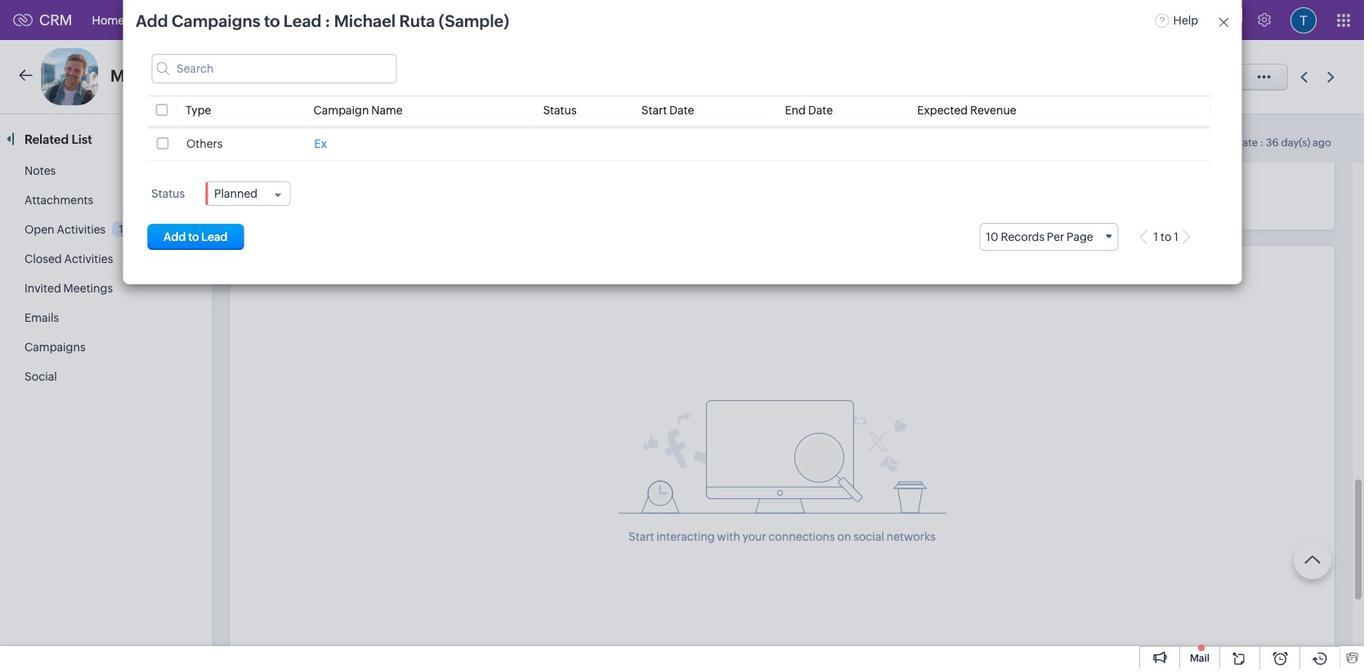 Task type: locate. For each thing, give the bounding box(es) containing it.
ruta up type link
[[205, 66, 241, 85]]

meetings link
[[457, 0, 533, 40]]

0 vertical spatial status
[[543, 104, 577, 117]]

no
[[246, 179, 261, 192]]

0 vertical spatial activities
[[57, 223, 106, 236]]

0 horizontal spatial ruta
[[205, 66, 241, 85]]

(sample)
[[439, 11, 509, 30], [245, 66, 315, 85]]

activities up invited meetings link at the top of the page
[[64, 253, 113, 266]]

connections
[[769, 530, 835, 543]]

: right 'lead'
[[325, 11, 331, 30]]

deals
[[360, 13, 389, 27]]

1 vertical spatial activities
[[64, 253, 113, 266]]

Planned field
[[206, 182, 290, 205]]

0 horizontal spatial status
[[151, 187, 185, 200]]

last update : 36 day(s) ago
[[1199, 137, 1332, 149]]

list
[[71, 132, 92, 146]]

michael up type
[[140, 66, 202, 85]]

1 horizontal spatial :
[[1260, 137, 1264, 149]]

leads link
[[137, 0, 195, 40]]

revenue
[[970, 104, 1017, 117]]

0 vertical spatial to
[[264, 11, 280, 30]]

mr. michael ruta (sample) - buckley miller & wright
[[110, 66, 457, 85]]

ruta
[[399, 11, 435, 30], [205, 66, 241, 85]]

update
[[1222, 137, 1258, 149]]

campaign
[[313, 104, 369, 117]]

campaigns link
[[25, 341, 85, 354]]

closed
[[25, 253, 62, 266]]

1 vertical spatial michael
[[140, 66, 202, 85]]

your
[[743, 530, 766, 543]]

next record image
[[1327, 72, 1338, 82]]

&
[[407, 70, 416, 84]]

social down campaigns link
[[25, 370, 57, 383]]

1 horizontal spatial (sample)
[[439, 11, 509, 30]]

1 vertical spatial status
[[151, 187, 185, 200]]

expected revenue link
[[917, 104, 1017, 117]]

invited meetings
[[25, 282, 113, 295]]

0 horizontal spatial to
[[264, 11, 280, 30]]

social
[[854, 530, 884, 543]]

1 horizontal spatial 1
[[1154, 231, 1158, 244]]

None button
[[147, 224, 244, 250]]

per
[[1047, 231, 1064, 244]]

meetings right tasks link
[[470, 13, 520, 27]]

start date
[[642, 104, 694, 117]]

0 vertical spatial campaigns
[[172, 11, 260, 30]]

michael
[[334, 11, 396, 30], [140, 66, 202, 85]]

(sample) left the '-'
[[245, 66, 315, 85]]

0 vertical spatial :
[[325, 11, 331, 30]]

1 for 1
[[119, 223, 123, 235]]

last
[[1199, 137, 1220, 149]]

search image
[[1157, 13, 1171, 27]]

social link
[[25, 370, 57, 383]]

start
[[642, 104, 667, 117], [629, 530, 654, 543]]

10 Records Per Page field
[[979, 223, 1119, 251]]

help link
[[1155, 13, 1199, 27]]

to
[[264, 11, 280, 30], [1161, 231, 1172, 244]]

campaigns right the add
[[172, 11, 260, 30]]

0 horizontal spatial campaigns
[[25, 341, 85, 354]]

campaigns down emails
[[25, 341, 85, 354]]

deals link
[[347, 0, 402, 40]]

meetings down 'closed activities'
[[63, 282, 113, 295]]

1 horizontal spatial campaigns
[[172, 11, 260, 30]]

0 vertical spatial start
[[642, 104, 667, 117]]

start for start date
[[642, 104, 667, 117]]

1 horizontal spatial social
[[246, 253, 282, 267]]

-
[[319, 70, 323, 84]]

0 horizontal spatial :
[[325, 11, 331, 30]]

: left 36
[[1260, 137, 1264, 149]]

social
[[246, 253, 282, 267], [25, 370, 57, 383]]

buckley
[[325, 70, 370, 84]]

1 vertical spatial social
[[25, 370, 57, 383]]

planned
[[214, 187, 258, 200]]

2 date from the left
[[808, 104, 833, 117]]

0 horizontal spatial 1
[[119, 223, 123, 235]]

1 horizontal spatial michael
[[334, 11, 396, 30]]

social down planned field
[[246, 253, 282, 267]]

0 horizontal spatial (sample)
[[245, 66, 315, 85]]

activities up 'closed activities'
[[57, 223, 106, 236]]

name
[[371, 104, 403, 117]]

(sample) up wright
[[439, 11, 509, 30]]

no records found
[[246, 179, 338, 192]]

1 horizontal spatial ruta
[[399, 11, 435, 30]]

1 horizontal spatial date
[[808, 104, 833, 117]]

status
[[543, 104, 577, 117], [151, 187, 185, 200]]

mail
[[1190, 653, 1210, 665]]

michael right the accounts
[[334, 11, 396, 30]]

meetings
[[470, 13, 520, 27], [63, 282, 113, 295]]

end date link
[[785, 104, 833, 117]]

records
[[264, 179, 304, 192]]

:
[[325, 11, 331, 30], [1260, 137, 1264, 149]]

end date
[[785, 104, 833, 117]]

campaigns
[[172, 11, 260, 30], [25, 341, 85, 354]]

10 records
[[986, 231, 1045, 244]]

type
[[186, 104, 211, 117]]

0 vertical spatial meetings
[[470, 13, 520, 27]]

emails link
[[25, 311, 59, 325]]

1 horizontal spatial to
[[1161, 231, 1172, 244]]

home link
[[79, 0, 137, 40]]

activities
[[57, 223, 106, 236], [64, 253, 113, 266]]

ruta right deals
[[399, 11, 435, 30]]

campaign name
[[313, 104, 403, 117]]

Search text field
[[151, 54, 396, 83]]

1 vertical spatial ruta
[[205, 66, 241, 85]]

contacts
[[208, 13, 257, 27]]

1 vertical spatial to
[[1161, 231, 1172, 244]]

add
[[136, 11, 168, 30]]

interacting
[[657, 530, 715, 543]]

1 vertical spatial start
[[629, 530, 654, 543]]

date
[[669, 104, 694, 117], [808, 104, 833, 117]]

1 date from the left
[[669, 104, 694, 117]]

others
[[186, 137, 223, 150]]

closed activities link
[[25, 253, 113, 266]]

date for start date
[[669, 104, 694, 117]]

on
[[837, 530, 851, 543]]

attachments
[[25, 194, 93, 207]]

1 to 1
[[1154, 231, 1179, 244]]

start interacting with your connections on social networks
[[629, 530, 936, 543]]

0 horizontal spatial date
[[669, 104, 694, 117]]

1 vertical spatial meetings
[[63, 282, 113, 295]]

miller
[[373, 70, 404, 84]]

end
[[785, 104, 806, 117]]

1
[[119, 223, 123, 235], [1154, 231, 1158, 244], [1174, 231, 1179, 244]]

invited
[[25, 282, 61, 295]]



Task type: vqa. For each thing, say whether or not it's contained in the screenshot.
Date corresponding to Start Date
yes



Task type: describe. For each thing, give the bounding box(es) containing it.
mr.
[[110, 66, 136, 85]]

day(s)
[[1281, 137, 1311, 149]]

36
[[1266, 137, 1279, 149]]

0 vertical spatial michael
[[334, 11, 396, 30]]

add campaigns to lead  :  michael ruta (sample)
[[136, 11, 509, 30]]

1 vertical spatial campaigns
[[25, 341, 85, 354]]

1 vertical spatial :
[[1260, 137, 1264, 149]]

previous record image
[[1300, 72, 1308, 82]]

type link
[[186, 104, 211, 117]]

lead
[[284, 11, 322, 30]]

notes link
[[25, 164, 56, 177]]

closed activities
[[25, 253, 113, 266]]

tasks
[[415, 13, 444, 27]]

invited meetings link
[[25, 282, 113, 295]]

activities for open activities
[[57, 223, 106, 236]]

emails
[[25, 311, 59, 325]]

crm
[[39, 11, 72, 29]]

10 records per page
[[986, 231, 1093, 244]]

0 vertical spatial ruta
[[399, 11, 435, 30]]

0 vertical spatial social
[[246, 253, 282, 267]]

home
[[92, 13, 124, 27]]

campaign name link
[[313, 104, 403, 117]]

open activities link
[[25, 223, 106, 236]]

networks
[[887, 530, 936, 543]]

1 for 1 to 1
[[1154, 231, 1158, 244]]

start date link
[[642, 104, 694, 117]]

activities for closed activities
[[64, 253, 113, 266]]

leads
[[151, 13, 182, 27]]

open
[[25, 223, 54, 236]]

start for start interacting with your connections on social networks
[[629, 530, 654, 543]]

page
[[1067, 231, 1093, 244]]

status link
[[543, 104, 577, 117]]

ex link
[[314, 137, 327, 150]]

tasks link
[[402, 0, 457, 40]]

accounts
[[283, 13, 334, 27]]

open activities
[[25, 223, 106, 236]]

0 vertical spatial (sample)
[[439, 11, 509, 30]]

attachments link
[[25, 194, 93, 207]]

found
[[306, 179, 338, 192]]

accounts link
[[270, 0, 347, 40]]

help
[[1173, 13, 1199, 27]]

ago
[[1313, 137, 1332, 149]]

0 horizontal spatial michael
[[140, 66, 202, 85]]

1 horizontal spatial meetings
[[470, 13, 520, 27]]

0 horizontal spatial meetings
[[63, 282, 113, 295]]

expected
[[917, 104, 968, 117]]

notes
[[25, 164, 56, 177]]

1 vertical spatial (sample)
[[245, 66, 315, 85]]

search element
[[1148, 0, 1181, 40]]

2 horizontal spatial 1
[[1174, 231, 1179, 244]]

date for end date
[[808, 104, 833, 117]]

with
[[717, 530, 740, 543]]

related
[[25, 132, 69, 146]]

calendar image
[[1191, 13, 1205, 27]]

expected revenue
[[917, 104, 1017, 117]]

crm link
[[13, 11, 72, 29]]

1 horizontal spatial status
[[543, 104, 577, 117]]

ex
[[314, 137, 327, 150]]

related list
[[25, 132, 95, 146]]

0 horizontal spatial social
[[25, 370, 57, 383]]

contacts link
[[195, 0, 270, 40]]

wright
[[418, 70, 457, 84]]



